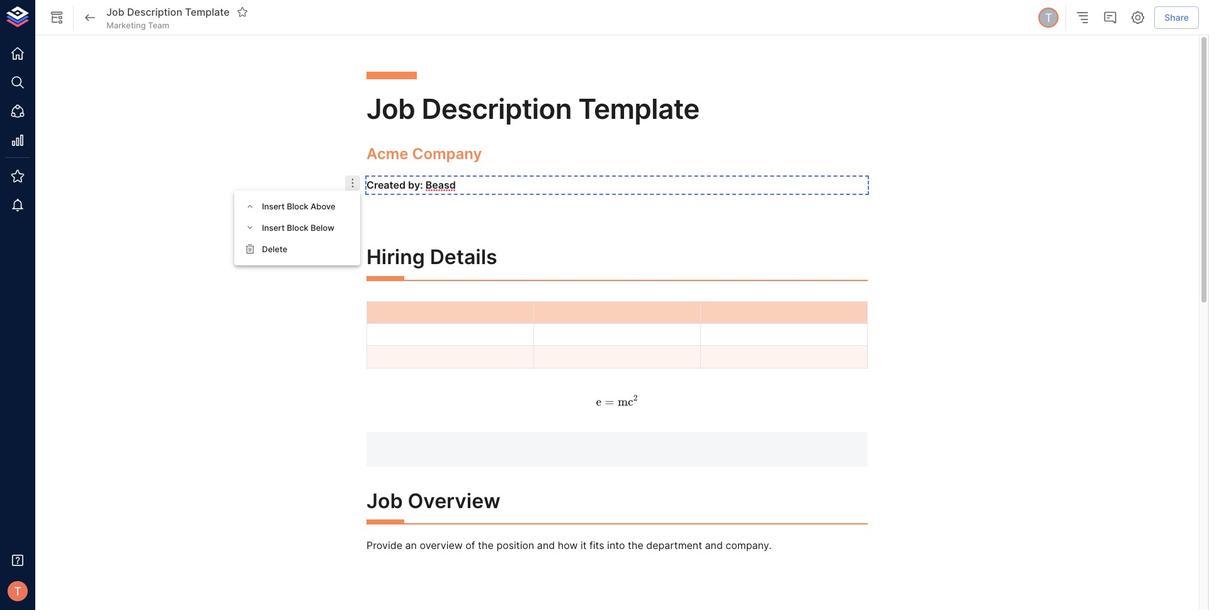 Task type: describe. For each thing, give the bounding box(es) containing it.
position
[[497, 540, 534, 552]]

1 vertical spatial t button
[[4, 578, 31, 606]]

c
[[628, 396, 633, 409]]

2 and from the left
[[705, 540, 723, 552]]

1 vertical spatial job
[[367, 92, 415, 126]]

0 vertical spatial description
[[127, 5, 182, 18]]

2 vertical spatial job
[[367, 489, 403, 514]]

company.
[[726, 540, 772, 552]]

provide an overview of the position and how it fits into the department and company.
[[367, 540, 772, 552]]

go back image
[[83, 10, 98, 25]]

1 vertical spatial description
[[422, 92, 572, 126]]

created
[[367, 179, 406, 192]]

provide
[[367, 540, 402, 552]]

block for below
[[287, 223, 308, 233]]

settings image
[[1131, 10, 1146, 25]]

1 vertical spatial template
[[578, 92, 700, 126]]

1 the from the left
[[478, 540, 494, 552]]

table of contents image
[[1075, 10, 1090, 25]]

overview
[[420, 540, 463, 552]]

comments image
[[1103, 10, 1118, 25]]

job overview
[[367, 489, 501, 514]]

of
[[466, 540, 475, 552]]

acme
[[367, 145, 408, 163]]

1 and from the left
[[537, 540, 555, 552]]

above
[[311, 202, 336, 212]]

insert block above
[[262, 202, 336, 212]]

favorite image
[[237, 6, 248, 18]]



Task type: vqa. For each thing, say whether or not it's contained in the screenshot.
'Search Workspaces...' Text Field
no



Task type: locate. For each thing, give the bounding box(es) containing it.
0 horizontal spatial the
[[478, 540, 494, 552]]

insert block below button
[[234, 217, 360, 239]]

how
[[558, 540, 578, 552]]

m
[[618, 396, 628, 409]]

block down insert block above button
[[287, 223, 308, 233]]

1 horizontal spatial the
[[628, 540, 644, 552]]

1 horizontal spatial t button
[[1037, 6, 1061, 30]]

0 horizontal spatial job description template
[[106, 5, 230, 18]]

0 horizontal spatial t
[[14, 585, 21, 599]]

2 the from the left
[[628, 540, 644, 552]]

insert
[[262, 202, 285, 212], [262, 223, 285, 233]]

job up marketing
[[106, 5, 124, 18]]

1 horizontal spatial description
[[422, 92, 572, 126]]

insert block below
[[262, 223, 334, 233]]

0 vertical spatial t
[[1045, 11, 1053, 24]]

fits
[[590, 540, 604, 552]]

hiring
[[367, 245, 425, 270]]

share
[[1165, 12, 1189, 23]]

it
[[581, 540, 587, 552]]

1 horizontal spatial and
[[705, 540, 723, 552]]

0 horizontal spatial t button
[[4, 578, 31, 606]]

beasd
[[426, 179, 456, 192]]

below
[[311, 223, 334, 233]]

insert up the 'insert block below' button in the left top of the page
[[262, 202, 285, 212]]

description
[[127, 5, 182, 18], [422, 92, 572, 126]]

insert for insert block above
[[262, 202, 285, 212]]

acme company
[[367, 145, 482, 163]]

department
[[646, 540, 702, 552]]

an
[[405, 540, 417, 552]]

team
[[148, 20, 169, 30]]

template
[[185, 5, 230, 18], [578, 92, 700, 126]]

delete
[[262, 245, 287, 255]]

1 vertical spatial t
[[14, 585, 21, 599]]

1 vertical spatial insert
[[262, 223, 285, 233]]

1 block from the top
[[287, 202, 308, 212]]

block
[[287, 202, 308, 212], [287, 223, 308, 233]]

2 block from the top
[[287, 223, 308, 233]]

company
[[412, 145, 482, 163]]

1 vertical spatial block
[[287, 223, 308, 233]]

1 horizontal spatial template
[[578, 92, 700, 126]]

2 insert from the top
[[262, 223, 285, 233]]

insert for insert block below
[[262, 223, 285, 233]]

0 vertical spatial block
[[287, 202, 308, 212]]

and left the company.
[[705, 540, 723, 552]]

marketing
[[106, 20, 146, 30]]

e = m c 2
[[596, 394, 638, 409]]

0 horizontal spatial description
[[127, 5, 182, 18]]

delete button
[[234, 239, 360, 260]]

created by: beasd
[[367, 179, 456, 192]]

job up acme
[[367, 92, 415, 126]]

insert block above button
[[234, 196, 360, 217]]

marketing team link
[[106, 19, 169, 31]]

1 insert from the top
[[262, 202, 285, 212]]

t button
[[1037, 6, 1061, 30], [4, 578, 31, 606]]

marketing team
[[106, 20, 169, 30]]

1 horizontal spatial t
[[1045, 11, 1053, 24]]

job
[[106, 5, 124, 18], [367, 92, 415, 126], [367, 489, 403, 514]]

e
[[596, 396, 602, 409]]

insert up delete
[[262, 223, 285, 233]]

block for above
[[287, 202, 308, 212]]

=
[[605, 396, 614, 409]]

1 horizontal spatial job description template
[[367, 92, 700, 126]]

and
[[537, 540, 555, 552], [705, 540, 723, 552]]

1 vertical spatial job description template
[[367, 92, 700, 126]]

0 horizontal spatial and
[[537, 540, 555, 552]]

share button
[[1155, 6, 1199, 29]]

job up provide
[[367, 489, 403, 514]]

0 vertical spatial insert
[[262, 202, 285, 212]]

and left how
[[537, 540, 555, 552]]

details
[[430, 245, 497, 270]]

0 vertical spatial job description template
[[106, 5, 230, 18]]

overview
[[408, 489, 501, 514]]

into
[[607, 540, 625, 552]]

t
[[1045, 11, 1053, 24], [14, 585, 21, 599]]

0 vertical spatial t button
[[1037, 6, 1061, 30]]

the
[[478, 540, 494, 552], [628, 540, 644, 552]]

0 horizontal spatial template
[[185, 5, 230, 18]]

the right into
[[628, 540, 644, 552]]

show wiki image
[[49, 10, 64, 25]]

hiring details
[[367, 245, 497, 270]]

the right of
[[478, 540, 494, 552]]

0 vertical spatial template
[[185, 5, 230, 18]]

by:
[[408, 179, 423, 192]]

job description template
[[106, 5, 230, 18], [367, 92, 700, 126]]

2
[[633, 394, 638, 404]]

0 vertical spatial job
[[106, 5, 124, 18]]

block up insert block below
[[287, 202, 308, 212]]



